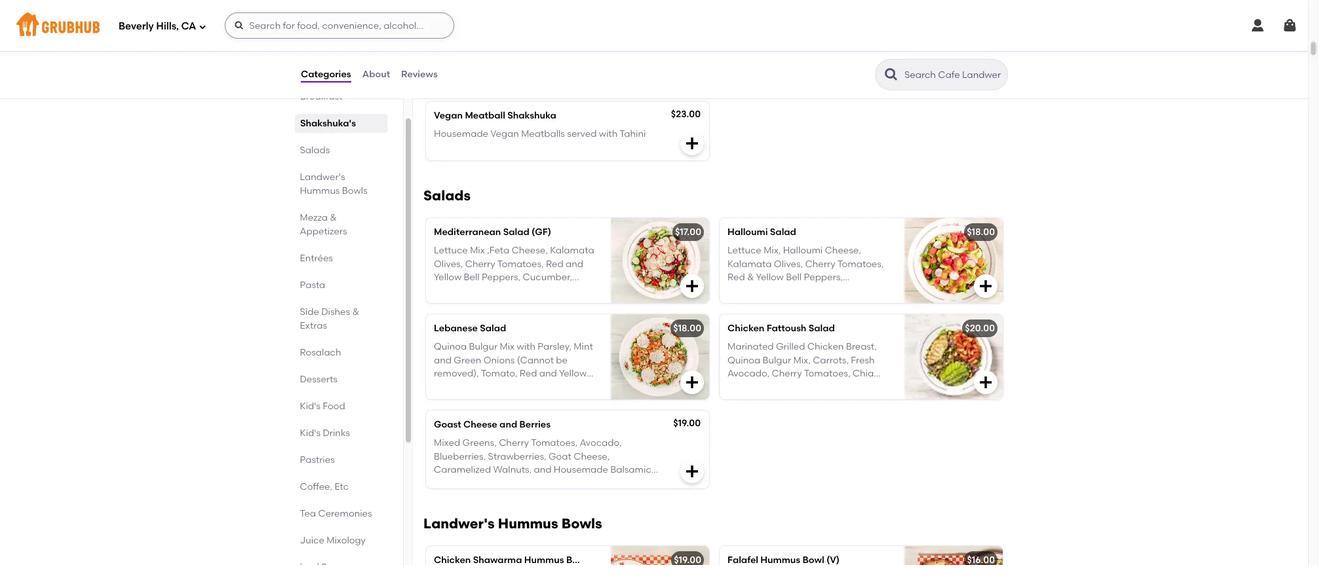 Task type: describe. For each thing, give the bounding box(es) containing it.
peppers, for &
[[804, 272, 843, 283]]

1 vertical spatial a
[[434, 72, 440, 83]]

Search for food, convenience, alcohol... search field
[[225, 12, 454, 39]]

about
[[362, 69, 390, 80]]

1 vertical spatial vegan
[[490, 129, 519, 140]]

kalamata for and
[[550, 245, 594, 256]]

bulgur
[[763, 355, 791, 366]]

pepper
[[470, 46, 502, 57]]

grilled
[[776, 342, 805, 353]]

blueberries,
[[434, 451, 486, 462]]

desserts tab
[[300, 373, 382, 387]]

side
[[442, 72, 460, 83]]

shakshuka's
[[300, 118, 356, 129]]

olives, for mix
[[434, 259, 463, 270]]

goast cheese and berries
[[434, 419, 551, 431]]

$18.00 for lebanese salad
[[673, 323, 701, 334]]

salad inside two eggs poached in a spiced tomato pepper sauce, crispy halloumi cheese and spinach, with a side of tahini, side salad and challah bread.
[[526, 72, 551, 83]]

0 vertical spatial shakshuka
[[476, 14, 525, 25]]

mix, inside lettuce mix, halloumi cheese, kalamata olives, cherry tomatoes, red & yellow bell peppers, cucumbers, radish & lemon mint dressing.
[[764, 245, 781, 256]]

salad for mediterranean salad (gf)
[[503, 227, 529, 238]]

dressing.
[[728, 299, 768, 310]]

lemon inside lettuce mix, halloumi cheese, kalamata olives, cherry tomatoes, red & yellow bell peppers, cucumbers, radish & lemon mint dressing.
[[826, 285, 856, 296]]

tea ceremonies tab
[[300, 507, 382, 521]]

cheese inside two eggs poached in a spiced tomato pepper sauce, crispy halloumi cheese and spinach, with a side of tahini, side salad and challah bread.
[[476, 59, 510, 70]]

halloumi shakshuka
[[434, 14, 525, 25]]

pastries
[[300, 455, 335, 466]]

extras
[[300, 320, 327, 332]]

meatball
[[465, 110, 505, 121]]

sumac
[[469, 285, 500, 296]]

in
[[520, 32, 528, 43]]

mix, inside marinated grilled chicken breast, quinoa bulgur mix, carrots, fresh avocado, cherry tomatoes, chia seeds
[[793, 355, 811, 366]]

reviews button
[[401, 51, 438, 98]]

lettuce mix ,feta cheese, kalamata olives, cherry tomatoes, red and yellow bell peppers, cucumber, radish, sumac with lemon mint dressing
[[434, 245, 594, 310]]

1 vertical spatial bowls
[[561, 516, 602, 532]]

dishes
[[322, 307, 350, 318]]

and
[[554, 72, 572, 83]]

pasta
[[300, 280, 326, 291]]

crispy
[[537, 46, 565, 57]]

chicken inside marinated grilled chicken breast, quinoa bulgur mix, carrots, fresh avocado, cherry tomatoes, chia seeds
[[807, 342, 844, 353]]

ceremonies
[[318, 509, 372, 520]]

$23.00
[[671, 109, 701, 120]]

goat
[[549, 451, 571, 462]]

salad for halloumi salad
[[770, 227, 796, 238]]

halloumi inside two eggs poached in a spiced tomato pepper sauce, crispy halloumi cheese and spinach, with a side of tahini, side salad and challah bread.
[[434, 59, 474, 70]]

1 horizontal spatial salads
[[423, 187, 471, 204]]

bell for radish
[[786, 272, 802, 283]]

bread.
[[471, 86, 500, 97]]

kid's for kid's drinks
[[300, 428, 321, 439]]

kid's food tab
[[300, 400, 382, 414]]

lebanese
[[434, 323, 478, 334]]

walnuts,
[[493, 465, 532, 476]]

pasta tab
[[300, 279, 382, 292]]

mix
[[470, 245, 485, 256]]

beverly hills, ca
[[119, 20, 196, 32]]

entrées tab
[[300, 252, 382, 265]]

salads inside tab
[[300, 145, 330, 156]]

and inside two eggs poached in a spiced tomato pepper sauce, crispy halloumi cheese and spinach, with a side of tahini, side salad and challah bread.
[[512, 59, 529, 70]]

1 horizontal spatial a
[[530, 32, 536, 43]]

caramelized
[[434, 465, 491, 476]]

avocado, inside marinated grilled chicken breast, quinoa bulgur mix, carrots, fresh avocado, cherry tomatoes, chia seeds
[[728, 368, 770, 379]]

halloumi up eggs
[[434, 14, 474, 25]]

Search Cafe Landwer search field
[[903, 69, 1003, 81]]

mezza & appetizers tab
[[300, 211, 382, 239]]

chicken fattoush salad
[[728, 323, 835, 334]]

1 vertical spatial with
[[599, 129, 618, 140]]

juice mixology tab
[[300, 534, 382, 548]]

marinated grilled chicken breast, quinoa bulgur mix, carrots, fresh avocado, cherry tomatoes, chia seeds
[[728, 342, 877, 393]]

and inside mixed greens, cherry tomatoes, avocado, blueberries, strawberries, goat cheese, caramelized walnuts, and housemade balsamic dressing
[[534, 465, 552, 476]]

coffee, etc tab
[[300, 480, 382, 494]]

side inside two eggs poached in a spiced tomato pepper sauce, crispy halloumi cheese and spinach, with a side of tahini, side salad and challah bread.
[[504, 72, 523, 83]]

landwer's hummus bowls inside tab
[[300, 172, 368, 197]]

0 vertical spatial chicken
[[728, 323, 764, 334]]

entrées
[[300, 253, 333, 264]]

mezza & appetizers
[[300, 212, 347, 237]]

halloumi shakshuka image
[[611, 5, 709, 90]]

greens,
[[462, 438, 497, 449]]

lebanese salad
[[434, 323, 506, 334]]

& right 'radish'
[[816, 285, 823, 296]]

cheese, for ,feta
[[512, 245, 548, 256]]

side dishes & extras tab
[[300, 305, 382, 333]]

yellow for radish,
[[434, 272, 462, 283]]

breast,
[[846, 342, 877, 353]]

coffee, etc
[[300, 482, 349, 493]]

radish
[[784, 285, 814, 296]]

svg image for marinated grilled chicken breast, quinoa bulgur mix, carrots, fresh avocado, cherry tomatoes, chia seeds
[[978, 375, 994, 391]]

coffee,
[[300, 482, 333, 493]]

cheese, inside mixed greens, cherry tomatoes, avocado, blueberries, strawberries, goat cheese, caramelized walnuts, and housemade balsamic dressing
[[574, 451, 610, 462]]

cheese, for halloumi
[[825, 245, 861, 256]]

& inside side dishes & extras
[[353, 307, 360, 318]]

ca
[[181, 20, 196, 32]]

drinks
[[323, 428, 350, 439]]

mezza
[[300, 212, 328, 223]]

tea
[[300, 509, 316, 520]]

seeds
[[728, 382, 754, 393]]

mint inside lettuce mix ,feta cheese, kalamata olives, cherry tomatoes, red and yellow bell peppers, cucumber, radish, sumac with lemon mint dressing
[[556, 285, 575, 296]]

cucumbers,
[[728, 285, 782, 296]]

mixology
[[327, 535, 366, 547]]

0 vertical spatial vegan
[[434, 110, 463, 121]]

vegan meatball shakshuka
[[434, 110, 556, 121]]

mixed greens, cherry tomatoes, avocado, blueberries, strawberries, goat cheese, caramelized walnuts, and housemade balsamic dressing
[[434, 438, 651, 489]]

cherry inside lettuce mix ,feta cheese, kalamata olives, cherry tomatoes, red and yellow bell peppers, cucumber, radish, sumac with lemon mint dressing
[[465, 259, 495, 270]]

appetizers
[[300, 226, 347, 237]]

salad for lebanese salad
[[480, 323, 506, 334]]

spiced
[[538, 32, 569, 43]]

challah
[[434, 86, 469, 97]]

$17.00
[[675, 227, 701, 238]]

goast
[[434, 419, 461, 431]]

1 vertical spatial landwer's
[[423, 516, 495, 532]]

etc
[[335, 482, 349, 493]]



Task type: locate. For each thing, give the bounding box(es) containing it.
olives, up the radish, at the bottom left of page
[[434, 259, 463, 270]]

breakfast
[[300, 91, 343, 102]]

shakshuka up poached
[[476, 14, 525, 25]]

bell inside lettuce mix, halloumi cheese, kalamata olives, cherry tomatoes, red & yellow bell peppers, cucumbers, radish & lemon mint dressing.
[[786, 272, 802, 283]]

mint up breast,
[[858, 285, 878, 296]]

sauce,
[[505, 46, 535, 57]]

bowls
[[342, 185, 368, 197], [561, 516, 602, 532]]

1 vertical spatial kalamata
[[728, 259, 772, 270]]

shakshuka's tab
[[300, 117, 382, 130]]

breakfast tab
[[300, 90, 382, 104]]

yellow
[[434, 272, 462, 283], [756, 272, 784, 283]]

olives, inside lettuce mix ,feta cheese, kalamata olives, cherry tomatoes, red and yellow bell peppers, cucumber, radish, sumac with lemon mint dressing
[[434, 259, 463, 270]]

cherry inside mixed greens, cherry tomatoes, avocado, blueberries, strawberries, goat cheese, caramelized walnuts, and housemade balsamic dressing
[[499, 438, 529, 449]]

red for &
[[728, 272, 745, 283]]

lettuce down mediterranean
[[434, 245, 468, 256]]

peppers, inside lettuce mix, halloumi cheese, kalamata olives, cherry tomatoes, red & yellow bell peppers, cucumbers, radish & lemon mint dressing.
[[804, 272, 843, 283]]

balsamic
[[610, 465, 651, 476]]

1 lettuce from the left
[[434, 245, 468, 256]]

lettuce for lettuce mix, halloumi cheese, kalamata olives, cherry tomatoes, red & yellow bell peppers, cucumbers, radish & lemon mint dressing.
[[728, 245, 761, 256]]

lettuce for lettuce mix ,feta cheese, kalamata olives, cherry tomatoes, red and yellow bell peppers, cucumber, radish, sumac with lemon mint dressing
[[434, 245, 468, 256]]

desserts
[[300, 374, 338, 385]]

mint down cucumber,
[[556, 285, 575, 296]]

1 yellow from the left
[[434, 272, 462, 283]]

a
[[530, 32, 536, 43], [434, 72, 440, 83]]

lemon right 'radish'
[[826, 285, 856, 296]]

0 horizontal spatial mix,
[[764, 245, 781, 256]]

1 vertical spatial avocado,
[[580, 438, 622, 449]]

halloumi salad
[[728, 227, 796, 238]]

tomatoes,
[[497, 259, 544, 270], [837, 259, 884, 270], [804, 368, 850, 379], [531, 438, 577, 449]]

1 vertical spatial dressing
[[434, 478, 472, 489]]

olives,
[[434, 259, 463, 270], [774, 259, 803, 270]]

categories
[[301, 69, 351, 80]]

1 vertical spatial housemade
[[554, 465, 608, 476]]

0 vertical spatial landwer's
[[300, 172, 345, 183]]

$20.00
[[965, 323, 995, 334]]

1 horizontal spatial kalamata
[[728, 259, 772, 270]]

1 horizontal spatial mint
[[858, 285, 878, 296]]

svg image inside main navigation navigation
[[234, 20, 245, 31]]

1 horizontal spatial with
[[573, 59, 591, 70]]

&
[[330, 212, 337, 223], [747, 272, 754, 283], [816, 285, 823, 296], [353, 307, 360, 318]]

halloumi up 'radish'
[[783, 245, 823, 256]]

landwer's hummus bowls tab
[[300, 170, 382, 198]]

$18.00
[[967, 227, 995, 238], [673, 323, 701, 334]]

tomatoes, inside marinated grilled chicken breast, quinoa bulgur mix, carrots, fresh avocado, cherry tomatoes, chia seeds
[[804, 368, 850, 379]]

0 horizontal spatial bowls
[[342, 185, 368, 197]]

radish,
[[434, 285, 466, 296]]

svg image
[[1250, 18, 1266, 33], [1282, 18, 1298, 33], [199, 23, 207, 30], [978, 279, 994, 294], [684, 375, 700, 391]]

1 mint from the left
[[556, 285, 575, 296]]

food
[[323, 401, 346, 412]]

0 vertical spatial housemade
[[434, 129, 488, 140]]

1 horizontal spatial mix,
[[793, 355, 811, 366]]

yellow for radish
[[756, 272, 784, 283]]

juice
[[300, 535, 325, 547]]

mint inside lettuce mix, halloumi cheese, kalamata olives, cherry tomatoes, red & yellow bell peppers, cucumbers, radish & lemon mint dressing.
[[858, 285, 878, 296]]

side dishes & extras
[[300, 307, 360, 332]]

1 vertical spatial red
[[728, 272, 745, 283]]

chicken fattoush salad image
[[904, 315, 1003, 400]]

kid's food
[[300, 401, 346, 412]]

tahini,
[[473, 72, 502, 83]]

1 vertical spatial chicken
[[807, 342, 844, 353]]

0 horizontal spatial peppers,
[[482, 272, 521, 283]]

0 horizontal spatial housemade
[[434, 129, 488, 140]]

side
[[504, 72, 523, 83], [300, 307, 319, 318]]

svg image
[[234, 20, 245, 31], [978, 66, 994, 81], [684, 136, 700, 151], [684, 279, 700, 294], [978, 375, 994, 391], [684, 464, 700, 480]]

1 vertical spatial salads
[[423, 187, 471, 204]]

served
[[567, 129, 597, 140]]

0 horizontal spatial $18.00
[[673, 323, 701, 334]]

juice mixology
[[300, 535, 366, 547]]

1 vertical spatial kid's
[[300, 428, 321, 439]]

and up cucumber,
[[566, 259, 583, 270]]

dressing
[[434, 299, 472, 310], [434, 478, 472, 489]]

0 horizontal spatial with
[[502, 285, 521, 296]]

mediterranean
[[434, 227, 501, 238]]

mediterranean salad (gf) image
[[611, 218, 709, 303]]

beverly
[[119, 20, 154, 32]]

and left berries
[[499, 419, 517, 431]]

falafel hummus bowl (v) image
[[904, 547, 1003, 566]]

0 horizontal spatial hummus
[[300, 185, 340, 197]]

bell for radish,
[[464, 272, 479, 283]]

bell up sumac
[[464, 272, 479, 283]]

salad left (gf)
[[503, 227, 529, 238]]

a right in
[[530, 32, 536, 43]]

marinated
[[728, 342, 774, 353]]

1 horizontal spatial avocado,
[[728, 368, 770, 379]]

tea ceremonies
[[300, 509, 372, 520]]

1 kid's from the top
[[300, 401, 321, 412]]

hummus inside tab
[[300, 185, 340, 197]]

1 vertical spatial landwer's hummus bowls
[[423, 516, 602, 532]]

kalamata for &
[[728, 259, 772, 270]]

1 bell from the left
[[464, 272, 479, 283]]

and inside lettuce mix ,feta cheese, kalamata olives, cherry tomatoes, red and yellow bell peppers, cucumber, radish, sumac with lemon mint dressing
[[566, 259, 583, 270]]

landwer's
[[300, 172, 345, 183], [423, 516, 495, 532]]

landwer's down salads tab
[[300, 172, 345, 183]]

a left side
[[434, 72, 440, 83]]

peppers, inside lettuce mix ,feta cheese, kalamata olives, cherry tomatoes, red and yellow bell peppers, cucumber, radish, sumac with lemon mint dressing
[[482, 272, 521, 283]]

halloumi salad image
[[904, 218, 1003, 303]]

housemade down "goat"
[[554, 465, 608, 476]]

1 vertical spatial shakshuka
[[507, 110, 556, 121]]

1 horizontal spatial hummus
[[498, 516, 558, 532]]

0 vertical spatial with
[[573, 59, 591, 70]]

bell up 'radish'
[[786, 272, 802, 283]]

spinach,
[[532, 59, 570, 70]]

0 vertical spatial mix,
[[764, 245, 781, 256]]

salads down shakshuka's
[[300, 145, 330, 156]]

vegan down challah
[[434, 110, 463, 121]]

1 vertical spatial mix,
[[793, 355, 811, 366]]

cheese,
[[512, 245, 548, 256], [825, 245, 861, 256], [574, 451, 610, 462]]

red inside lettuce mix, halloumi cheese, kalamata olives, cherry tomatoes, red & yellow bell peppers, cucumbers, radish & lemon mint dressing.
[[728, 272, 745, 283]]

lettuce inside lettuce mix, halloumi cheese, kalamata olives, cherry tomatoes, red & yellow bell peppers, cucumbers, radish & lemon mint dressing.
[[728, 245, 761, 256]]

2 bell from the left
[[786, 272, 802, 283]]

with right spinach,
[[573, 59, 591, 70]]

with inside two eggs poached in a spiced tomato pepper sauce, crispy halloumi cheese and spinach, with a side of tahini, side salad and challah bread.
[[573, 59, 591, 70]]

olives, inside lettuce mix, halloumi cheese, kalamata olives, cherry tomatoes, red & yellow bell peppers, cucumbers, radish & lemon mint dressing.
[[774, 259, 803, 270]]

kalamata up "cucumbers,"
[[728, 259, 772, 270]]

1 horizontal spatial olives,
[[774, 259, 803, 270]]

1 peppers, from the left
[[482, 272, 521, 283]]

poached
[[478, 32, 518, 43]]

1 horizontal spatial landwer's
[[423, 516, 495, 532]]

cherry up 'radish'
[[805, 259, 835, 270]]

0 horizontal spatial landwer's hummus bowls
[[300, 172, 368, 197]]

side up the extras
[[300, 307, 319, 318]]

search icon image
[[883, 67, 899, 83]]

landwer's down caramelized
[[423, 516, 495, 532]]

cherry up strawberries,
[[499, 438, 529, 449]]

rosalach tab
[[300, 346, 382, 360]]

salads up mediterranean
[[423, 187, 471, 204]]

mediterranean salad (gf)
[[434, 227, 551, 238]]

lettuce mix, halloumi cheese, kalamata olives, cherry tomatoes, red & yellow bell peppers, cucumbers, radish & lemon mint dressing.
[[728, 245, 884, 310]]

0 vertical spatial landwer's hummus bowls
[[300, 172, 368, 197]]

2 lettuce from the left
[[728, 245, 761, 256]]

halloumi up "cucumbers,"
[[728, 227, 768, 238]]

2 mint from the left
[[858, 285, 878, 296]]

landwer's inside tab
[[300, 172, 345, 183]]

housemade vegan meatballs served with tahini
[[434, 129, 646, 140]]

chicken up marinated
[[728, 323, 764, 334]]

berries
[[519, 419, 551, 431]]

peppers, up 'radish'
[[804, 272, 843, 283]]

& inside mezza & appetizers
[[330, 212, 337, 223]]

0 horizontal spatial a
[[434, 72, 440, 83]]

cucumber,
[[523, 272, 572, 283]]

avocado,
[[728, 368, 770, 379], [580, 438, 622, 449]]

salad
[[526, 72, 551, 83], [503, 227, 529, 238], [770, 227, 796, 238], [480, 323, 506, 334], [809, 323, 835, 334]]

two eggs poached in a spiced tomato pepper sauce, crispy halloumi cheese and spinach, with a side of tahini, side salad and challah bread.
[[434, 32, 591, 97]]

kid's inside tab
[[300, 428, 321, 439]]

mix,
[[764, 245, 781, 256], [793, 355, 811, 366]]

peppers, for sumac
[[482, 272, 521, 283]]

salads tab
[[300, 144, 382, 157]]

1 vertical spatial $18.00
[[673, 323, 701, 334]]

shakshuka up housemade vegan meatballs served with tahini
[[507, 110, 556, 121]]

2 horizontal spatial with
[[599, 129, 618, 140]]

kid's drinks
[[300, 428, 350, 439]]

tomatoes, inside lettuce mix ,feta cheese, kalamata olives, cherry tomatoes, red and yellow bell peppers, cucumber, radish, sumac with lemon mint dressing
[[497, 259, 544, 270]]

0 horizontal spatial chicken
[[728, 323, 764, 334]]

mix, down grilled
[[793, 355, 811, 366]]

bowls inside landwer's hummus bowls
[[342, 185, 368, 197]]

1 vertical spatial hummus
[[498, 516, 558, 532]]

cheese, inside lettuce mix ,feta cheese, kalamata olives, cherry tomatoes, red and yellow bell peppers, cucumber, radish, sumac with lemon mint dressing
[[512, 245, 548, 256]]

0 vertical spatial kid's
[[300, 401, 321, 412]]

hummus down walnuts,
[[498, 516, 558, 532]]

0 horizontal spatial avocado,
[[580, 438, 622, 449]]

housemade
[[434, 129, 488, 140], [554, 465, 608, 476]]

of
[[462, 72, 471, 83]]

0 horizontal spatial bell
[[464, 272, 479, 283]]

0 horizontal spatial lemon
[[523, 285, 554, 296]]

halloumi up side
[[434, 59, 474, 70]]

yellow inside lettuce mix ,feta cheese, kalamata olives, cherry tomatoes, red and yellow bell peppers, cucumber, radish, sumac with lemon mint dressing
[[434, 272, 462, 283]]

cherry down 'mix'
[[465, 259, 495, 270]]

1 horizontal spatial landwer's hummus bowls
[[423, 516, 602, 532]]

0 vertical spatial dressing
[[434, 299, 472, 310]]

cherry inside lettuce mix, halloumi cheese, kalamata olives, cherry tomatoes, red & yellow bell peppers, cucumbers, radish & lemon mint dressing.
[[805, 259, 835, 270]]

categories button
[[300, 51, 352, 98]]

chicken
[[728, 323, 764, 334], [807, 342, 844, 353]]

tomatoes, inside mixed greens, cherry tomatoes, avocado, blueberries, strawberries, goat cheese, caramelized walnuts, and housemade balsamic dressing
[[531, 438, 577, 449]]

olives, up 'radish'
[[774, 259, 803, 270]]

kid's for kid's food
[[300, 401, 321, 412]]

olives, for mix,
[[774, 259, 803, 270]]

red inside lettuce mix ,feta cheese, kalamata olives, cherry tomatoes, red and yellow bell peppers, cucumber, radish, sumac with lemon mint dressing
[[546, 259, 563, 270]]

1 horizontal spatial peppers,
[[804, 272, 843, 283]]

vegan
[[434, 110, 463, 121], [490, 129, 519, 140]]

1 horizontal spatial lettuce
[[728, 245, 761, 256]]

0 horizontal spatial red
[[546, 259, 563, 270]]

lettuce inside lettuce mix ,feta cheese, kalamata olives, cherry tomatoes, red and yellow bell peppers, cucumber, radish, sumac with lemon mint dressing
[[434, 245, 468, 256]]

svg image for mixed greens, cherry tomatoes, avocado, blueberries, strawberries, goat cheese, caramelized walnuts, and housemade balsamic dressing
[[684, 464, 700, 480]]

rosalach
[[300, 347, 341, 359]]

cheese up greens,
[[463, 419, 497, 431]]

vegan down vegan meatball shakshuka
[[490, 129, 519, 140]]

yellow up "cucumbers,"
[[756, 272, 784, 283]]

cherry inside marinated grilled chicken breast, quinoa bulgur mix, carrots, fresh avocado, cherry tomatoes, chia seeds
[[772, 368, 802, 379]]

avocado, inside mixed greens, cherry tomatoes, avocado, blueberries, strawberries, goat cheese, caramelized walnuts, and housemade balsamic dressing
[[580, 438, 622, 449]]

0 vertical spatial hummus
[[300, 185, 340, 197]]

1 horizontal spatial housemade
[[554, 465, 608, 476]]

cheese, inside lettuce mix, halloumi cheese, kalamata olives, cherry tomatoes, red & yellow bell peppers, cucumbers, radish & lemon mint dressing.
[[825, 245, 861, 256]]

$19.00
[[673, 418, 701, 429]]

fresh
[[851, 355, 875, 366]]

0 vertical spatial salads
[[300, 145, 330, 156]]

0 horizontal spatial cheese,
[[512, 245, 548, 256]]

about button
[[362, 51, 391, 98]]

2 lemon from the left
[[826, 285, 856, 296]]

side inside side dishes & extras
[[300, 307, 319, 318]]

kalamata inside lettuce mix, halloumi cheese, kalamata olives, cherry tomatoes, red & yellow bell peppers, cucumbers, radish & lemon mint dressing.
[[728, 259, 772, 270]]

lettuce down the halloumi salad
[[728, 245, 761, 256]]

housemade inside mixed greens, cherry tomatoes, avocado, blueberries, strawberries, goat cheese, caramelized walnuts, and housemade balsamic dressing
[[554, 465, 608, 476]]

1 dressing from the top
[[434, 299, 472, 310]]

0 vertical spatial cheese
[[476, 59, 510, 70]]

1 horizontal spatial vegan
[[490, 129, 519, 140]]

kid's left food
[[300, 401, 321, 412]]

reviews
[[401, 69, 438, 80]]

dressing down caramelized
[[434, 478, 472, 489]]

cherry down bulgur
[[772, 368, 802, 379]]

eggs
[[454, 32, 475, 43]]

0 vertical spatial side
[[504, 72, 523, 83]]

1 horizontal spatial cheese,
[[574, 451, 610, 462]]

salad right lebanese
[[480, 323, 506, 334]]

dressing down the radish, at the bottom left of page
[[434, 299, 472, 310]]

salad down spinach,
[[526, 72, 551, 83]]

2 kid's from the top
[[300, 428, 321, 439]]

side right tahini,
[[504, 72, 523, 83]]

sinia shakshuka image
[[904, 5, 1003, 90]]

red
[[546, 259, 563, 270], [728, 272, 745, 283]]

0 vertical spatial kalamata
[[550, 245, 594, 256]]

0 horizontal spatial kalamata
[[550, 245, 594, 256]]

svg image for housemade vegan meatballs served with tahini
[[684, 136, 700, 151]]

tomato
[[434, 46, 468, 57]]

kalamata inside lettuce mix ,feta cheese, kalamata olives, cherry tomatoes, red and yellow bell peppers, cucumber, radish, sumac with lemon mint dressing
[[550, 245, 594, 256]]

main navigation navigation
[[0, 0, 1308, 51]]

0 horizontal spatial lettuce
[[434, 245, 468, 256]]

cheese up tahini,
[[476, 59, 510, 70]]

0 vertical spatial a
[[530, 32, 536, 43]]

lebanese salad image
[[611, 315, 709, 400]]

dressing inside lettuce mix ,feta cheese, kalamata olives, cherry tomatoes, red and yellow bell peppers, cucumber, radish, sumac with lemon mint dressing
[[434, 299, 472, 310]]

bell inside lettuce mix ,feta cheese, kalamata olives, cherry tomatoes, red and yellow bell peppers, cucumber, radish, sumac with lemon mint dressing
[[464, 272, 479, 283]]

landwer's hummus bowls down salads tab
[[300, 172, 368, 197]]

chicken shawarma hummus bowl image
[[611, 547, 709, 566]]

and down "goat"
[[534, 465, 552, 476]]

1 vertical spatial cheese
[[463, 419, 497, 431]]

2 yellow from the left
[[756, 272, 784, 283]]

1 horizontal spatial bowls
[[561, 516, 602, 532]]

1 vertical spatial side
[[300, 307, 319, 318]]

strawberries,
[[488, 451, 546, 462]]

1 horizontal spatial yellow
[[756, 272, 784, 283]]

& up appetizers in the left top of the page
[[330, 212, 337, 223]]

lemon inside lettuce mix ,feta cheese, kalamata olives, cherry tomatoes, red and yellow bell peppers, cucumber, radish, sumac with lemon mint dressing
[[523, 285, 554, 296]]

,feta
[[487, 245, 509, 256]]

lemon down cucumber,
[[523, 285, 554, 296]]

$18.00 for halloumi salad
[[967, 227, 995, 238]]

hummus
[[300, 185, 340, 197], [498, 516, 558, 532]]

tomatoes, inside lettuce mix, halloumi cheese, kalamata olives, cherry tomatoes, red & yellow bell peppers, cucumbers, radish & lemon mint dressing.
[[837, 259, 884, 270]]

yellow inside lettuce mix, halloumi cheese, kalamata olives, cherry tomatoes, red & yellow bell peppers, cucumbers, radish & lemon mint dressing.
[[756, 272, 784, 283]]

two
[[434, 32, 452, 43]]

quinoa
[[728, 355, 760, 366]]

mix, down the halloumi salad
[[764, 245, 781, 256]]

2 horizontal spatial cheese,
[[825, 245, 861, 256]]

0 horizontal spatial salads
[[300, 145, 330, 156]]

2 dressing from the top
[[434, 478, 472, 489]]

halloumi inside lettuce mix, halloumi cheese, kalamata olives, cherry tomatoes, red & yellow bell peppers, cucumbers, radish & lemon mint dressing.
[[783, 245, 823, 256]]

2 olives, from the left
[[774, 259, 803, 270]]

yellow up the radish, at the bottom left of page
[[434, 272, 462, 283]]

mint
[[556, 285, 575, 296], [858, 285, 878, 296]]

0 horizontal spatial yellow
[[434, 272, 462, 283]]

1 lemon from the left
[[523, 285, 554, 296]]

& right dishes
[[353, 307, 360, 318]]

0 horizontal spatial side
[[300, 307, 319, 318]]

2 vertical spatial with
[[502, 285, 521, 296]]

peppers, up sumac
[[482, 272, 521, 283]]

svg image for lettuce mix ,feta cheese, kalamata olives, cherry tomatoes, red and yellow bell peppers, cucumber, radish, sumac with lemon mint dressing
[[684, 279, 700, 294]]

and down sauce,
[[512, 59, 529, 70]]

salad up carrots,
[[809, 323, 835, 334]]

peppers,
[[482, 272, 521, 283], [804, 272, 843, 283]]

1 horizontal spatial bell
[[786, 272, 802, 283]]

1 horizontal spatial chicken
[[807, 342, 844, 353]]

1 olives, from the left
[[434, 259, 463, 270]]

0 vertical spatial $18.00
[[967, 227, 995, 238]]

0 vertical spatial bowls
[[342, 185, 368, 197]]

0 vertical spatial avocado,
[[728, 368, 770, 379]]

0 vertical spatial red
[[546, 259, 563, 270]]

cheese
[[476, 59, 510, 70], [463, 419, 497, 431]]

meatballs
[[521, 129, 565, 140]]

0 horizontal spatial vegan
[[434, 110, 463, 121]]

red up cucumber,
[[546, 259, 563, 270]]

(gf)
[[532, 227, 551, 238]]

chia
[[853, 368, 874, 379]]

2 peppers, from the left
[[804, 272, 843, 283]]

tahini
[[620, 129, 646, 140]]

carrots,
[[813, 355, 849, 366]]

pastries tab
[[300, 454, 382, 467]]

1 horizontal spatial lemon
[[826, 285, 856, 296]]

0 horizontal spatial landwer's
[[300, 172, 345, 183]]

red for and
[[546, 259, 563, 270]]

with right sumac
[[502, 285, 521, 296]]

and
[[512, 59, 529, 70], [566, 259, 583, 270], [499, 419, 517, 431], [534, 465, 552, 476]]

landwer's hummus bowls down walnuts,
[[423, 516, 602, 532]]

avocado, down "quinoa"
[[728, 368, 770, 379]]

0 horizontal spatial olives,
[[434, 259, 463, 270]]

kid's left drinks on the bottom left of page
[[300, 428, 321, 439]]

chicken up carrots,
[[807, 342, 844, 353]]

dressing inside mixed greens, cherry tomatoes, avocado, blueberries, strawberries, goat cheese, caramelized walnuts, and housemade balsamic dressing
[[434, 478, 472, 489]]

1 horizontal spatial side
[[504, 72, 523, 83]]

tab
[[300, 561, 382, 566]]

with left tahini
[[599, 129, 618, 140]]

kalamata down (gf)
[[550, 245, 594, 256]]

& up "cucumbers,"
[[747, 272, 754, 283]]

housemade down meatball
[[434, 129, 488, 140]]

salad up lettuce mix, halloumi cheese, kalamata olives, cherry tomatoes, red & yellow bell peppers, cucumbers, radish & lemon mint dressing.
[[770, 227, 796, 238]]

1 horizontal spatial $18.00
[[967, 227, 995, 238]]

with inside lettuce mix ,feta cheese, kalamata olives, cherry tomatoes, red and yellow bell peppers, cucumber, radish, sumac with lemon mint dressing
[[502, 285, 521, 296]]

kid's drinks tab
[[300, 427, 382, 440]]

red up "cucumbers,"
[[728, 272, 745, 283]]

1 horizontal spatial red
[[728, 272, 745, 283]]

avocado, up balsamic
[[580, 438, 622, 449]]

kid's inside tab
[[300, 401, 321, 412]]

hills,
[[156, 20, 179, 32]]

fattoush
[[767, 323, 806, 334]]

mixed
[[434, 438, 460, 449]]

kid's
[[300, 401, 321, 412], [300, 428, 321, 439]]

0 horizontal spatial mint
[[556, 285, 575, 296]]

hummus up mezza
[[300, 185, 340, 197]]



Task type: vqa. For each thing, say whether or not it's contained in the screenshot.
"Lettuce" related to Lettuce Mix ,Feta Cheese, Kalamata Olives, Cherry Tomatoes, Red and Yellow Bell Peppers, Cucumber, Radish, Sumac with Lemon Mint Dressing
yes



